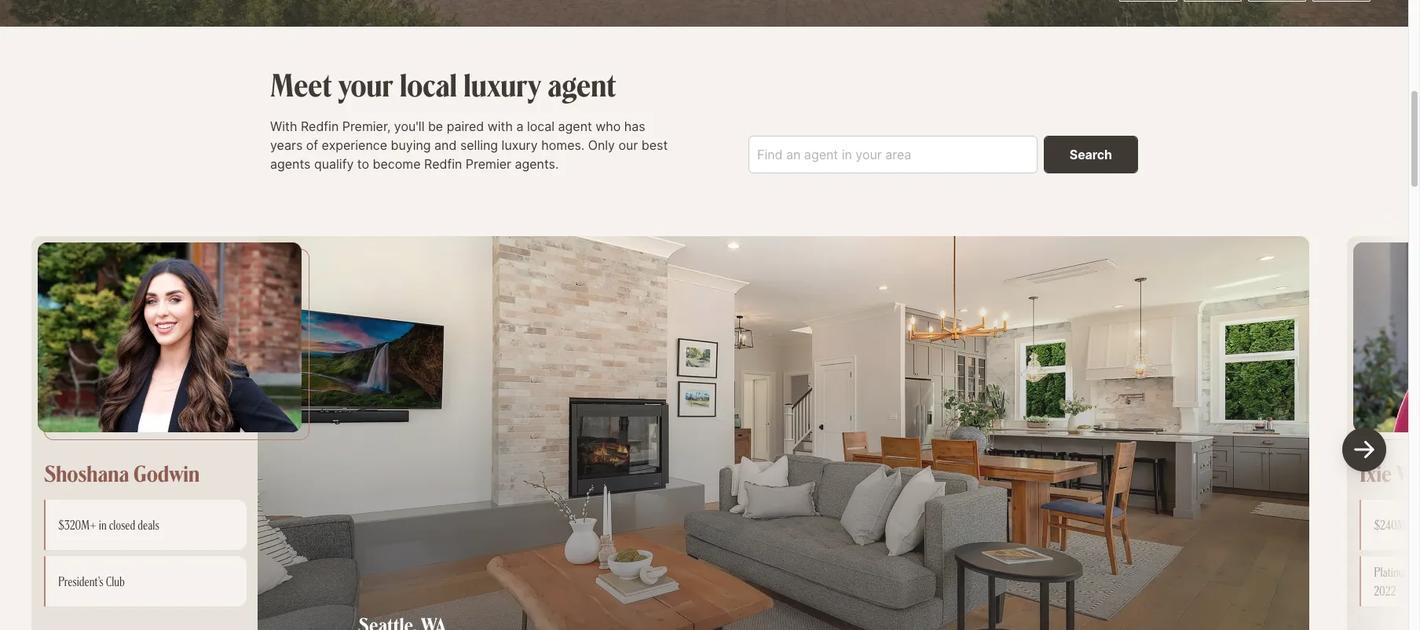 Task type: locate. For each thing, give the bounding box(es) containing it.
of
[[306, 138, 318, 153]]

to
[[357, 157, 369, 172]]

agent up the homes.
[[558, 119, 592, 135]]

ixie
[[1360, 460, 1392, 488]]

meet
[[270, 64, 332, 104]]

agents.
[[515, 157, 559, 172]]

shoshana godwin link
[[44, 460, 200, 488]]

in right $240m+
[[1415, 518, 1420, 534]]

2 in from the left
[[1415, 518, 1420, 534]]

0 horizontal spatial redfin
[[301, 119, 339, 135]]

with
[[488, 119, 513, 135]]

1 vertical spatial local
[[527, 119, 555, 135]]

redfin up of
[[301, 119, 339, 135]]

r
[[1415, 565, 1420, 581]]

1 horizontal spatial local
[[527, 119, 555, 135]]

agents
[[270, 157, 311, 172]]

in
[[99, 518, 107, 534], [1415, 518, 1420, 534]]

1 horizontal spatial redfin
[[424, 157, 462, 172]]

agent up who
[[548, 64, 616, 104]]

local up "be"
[[400, 64, 457, 104]]

platinum
[[1374, 565, 1412, 581]]

club
[[106, 574, 125, 590]]

meet your local luxury agent
[[270, 64, 616, 104]]

you'll
[[394, 119, 425, 135]]

redfin
[[301, 119, 339, 135], [424, 157, 462, 172]]

only
[[588, 138, 615, 153]]

experience
[[322, 138, 387, 153]]

next image
[[1346, 432, 1383, 469]]

president's club
[[58, 574, 125, 590]]

premier,
[[342, 119, 391, 135]]

luxury down a
[[502, 138, 538, 153]]

our
[[619, 138, 638, 153]]

agent
[[548, 64, 616, 104], [558, 119, 592, 135]]

and
[[435, 138, 457, 153]]

0 horizontal spatial local
[[400, 64, 457, 104]]

0 horizontal spatial in
[[99, 518, 107, 534]]

0 vertical spatial local
[[400, 64, 457, 104]]

local
[[400, 64, 457, 104], [527, 119, 555, 135]]

with
[[270, 119, 297, 135]]

1 in from the left
[[99, 518, 107, 534]]

agent inside with redfin premier, you'll be paired with a local agent who has years of experience buying and selling luxury homes. only our best agents qualify to become redfin premier agents.
[[558, 119, 592, 135]]

$240m+
[[1374, 518, 1413, 534]]

in left closed
[[99, 518, 107, 534]]

1 vertical spatial agent
[[558, 119, 592, 135]]

luxury
[[464, 64, 541, 104], [502, 138, 538, 153]]

redfin down and
[[424, 157, 462, 172]]

1 vertical spatial redfin
[[424, 157, 462, 172]]

1 horizontal spatial in
[[1415, 518, 1420, 534]]

luxury up with
[[464, 64, 541, 104]]

we
[[1397, 460, 1420, 488]]

local right a
[[527, 119, 555, 135]]

1 vertical spatial luxury
[[502, 138, 538, 153]]

closed
[[109, 518, 135, 534]]

has
[[624, 119, 646, 135]]

a
[[516, 119, 524, 135]]



Task type: describe. For each thing, give the bounding box(es) containing it.
ixie we
[[1360, 460, 1420, 488]]

local inside with redfin premier, you'll be paired with a local agent who has years of experience buying and selling luxury homes. only our best agents qualify to become redfin premier agents.
[[527, 119, 555, 135]]

0 vertical spatial luxury
[[464, 64, 541, 104]]

shoshana godwin
[[44, 460, 200, 488]]

Find an agent in your area search field
[[749, 136, 1038, 174]]

$320m+ in closed deals
[[58, 518, 159, 534]]

godwin
[[134, 460, 200, 488]]

with redfin premier, you'll be paired with a local agent who has years of experience buying and selling luxury homes. only our best agents qualify to become redfin premier agents.
[[270, 119, 668, 172]]

become
[[373, 157, 421, 172]]

years
[[270, 138, 303, 153]]

be
[[428, 119, 443, 135]]

in for godwin
[[99, 518, 107, 534]]

selling
[[460, 138, 498, 153]]

platinum r
[[1374, 565, 1420, 600]]

search button
[[1044, 136, 1138, 174]]

paired
[[447, 119, 484, 135]]

$320m+
[[58, 518, 96, 534]]

shoshana
[[44, 460, 129, 488]]

luxury inside with redfin premier, you'll be paired with a local agent who has years of experience buying and selling luxury homes. only our best agents qualify to become redfin premier agents.
[[502, 138, 538, 153]]

ixie we link
[[1360, 460, 1420, 488]]

best
[[642, 138, 668, 153]]

premier
[[466, 157, 511, 172]]

$240m+ in
[[1374, 518, 1420, 534]]

0 vertical spatial redfin
[[301, 119, 339, 135]]

who
[[596, 119, 621, 135]]

shoshana godwin image
[[38, 243, 302, 433]]

buying
[[391, 138, 431, 153]]

your
[[339, 64, 393, 104]]

qualify
[[314, 157, 354, 172]]

in for we
[[1415, 518, 1420, 534]]

search
[[1070, 147, 1112, 163]]

0 vertical spatial agent
[[548, 64, 616, 104]]

homes.
[[541, 138, 585, 153]]

president's
[[58, 574, 103, 590]]

deals
[[138, 518, 159, 534]]



Task type: vqa. For each thing, say whether or not it's contained in the screenshot.
HOMES.
yes



